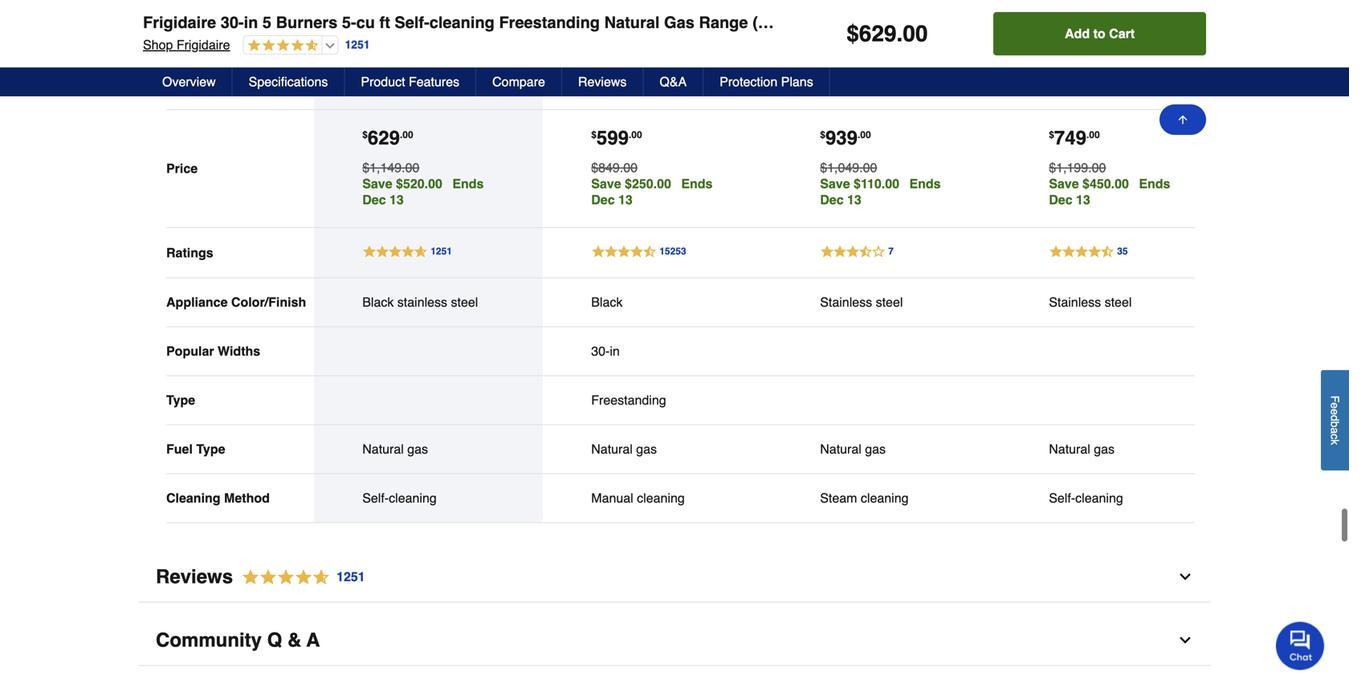 Task type: describe. For each thing, give the bounding box(es) containing it.
protection plans button
[[704, 67, 830, 96]]

dec for 939
[[820, 192, 844, 207]]

0 horizontal spatial type
[[166, 393, 195, 408]]

popular
[[166, 344, 214, 359]]

13 for 629
[[390, 192, 404, 207]]

1 vertical spatial reviews
[[156, 566, 233, 588]]

0 vertical spatial frigidaire
[[143, 13, 216, 32]]

reviews inside "button"
[[578, 74, 627, 89]]

q&a button
[[644, 67, 704, 96]]

13 for 749
[[1076, 192, 1090, 207]]

stainless
[[397, 295, 447, 310]]

5
[[263, 13, 271, 32]]

plans
[[781, 74, 813, 89]]

dec for 749
[[1049, 192, 1073, 207]]

community q & a
[[156, 629, 320, 651]]

$110.00
[[854, 176, 899, 191]]

0 horizontal spatial 629
[[368, 127, 400, 149]]

ends for 629
[[452, 176, 484, 191]]

arrow up image
[[1176, 113, 1189, 126]]

1 stainless steel cell from the left
[[820, 294, 953, 310]]

ft
[[379, 13, 390, 32]]

f
[[1329, 396, 1342, 403]]

$ for save $450.00
[[1049, 129, 1054, 141]]

q&a
[[660, 74, 687, 89]]

0 vertical spatial 629
[[859, 21, 897, 47]]

frigidaire 30-in 5 burners 5-cu ft self-cleaning freestanding natural gas range (black stainless steel)
[[143, 13, 924, 32]]

2 natural gas cell from the left
[[591, 441, 724, 457]]

compare button
[[476, 67, 562, 96]]

fuel type
[[166, 442, 225, 457]]

30- inside cell
[[591, 344, 610, 359]]

$1,149.00
[[362, 160, 420, 175]]

0 vertical spatial $ 629 . 00
[[847, 21, 928, 47]]

cleaning for second self-cleaning cell
[[1075, 491, 1123, 506]]

2 stainless steel cell from the left
[[1049, 294, 1181, 310]]

gas for third natural gas cell from the right
[[636, 442, 657, 457]]

gas for first natural gas cell from the left
[[407, 442, 428, 457]]

overview
[[162, 74, 216, 89]]

manual
[[591, 491, 633, 506]]

$ for save $250.00
[[591, 129, 597, 141]]

&
[[287, 629, 301, 651]]

steam
[[820, 491, 857, 506]]

appliance
[[166, 295, 228, 310]]

cleaning for steam cleaning cell
[[861, 491, 909, 506]]

natural for third natural gas cell
[[820, 442, 862, 457]]

13 for 599
[[618, 192, 633, 207]]

0 horizontal spatial self-
[[362, 491, 389, 506]]

specifications button
[[233, 67, 345, 96]]

dec for 629
[[362, 192, 386, 207]]

burners
[[276, 13, 338, 32]]

chat invite button image
[[1276, 621, 1325, 670]]

method
[[224, 491, 270, 506]]

$849.00
[[591, 160, 638, 175]]

save for 749
[[1049, 176, 1079, 191]]

protection plans
[[720, 74, 813, 89]]

0 vertical spatial 1251
[[345, 38, 370, 51]]

black stainless steel cell
[[362, 294, 495, 310]]

features
[[409, 74, 459, 89]]

d
[[1329, 415, 1342, 421]]

2 stainless steel from the left
[[1049, 295, 1132, 310]]

product features
[[361, 74, 459, 89]]

$520.00
[[396, 176, 442, 191]]

$450.00
[[1083, 176, 1129, 191]]

b
[[1329, 421, 1342, 428]]

. for save $520.00
[[400, 129, 403, 141]]

00 for save $110.00
[[860, 129, 871, 141]]

$ 939 . 00
[[820, 127, 871, 149]]

cleaning method
[[166, 491, 270, 506]]

ends for 749
[[1139, 176, 1170, 191]]

appliance color/finish
[[166, 295, 306, 310]]

black stainless steel
[[362, 295, 478, 310]]

$ for save $520.00
[[362, 129, 368, 141]]

. for save $450.00
[[1087, 129, 1089, 141]]

community q & a button
[[138, 616, 1211, 666]]

ratings
[[166, 245, 213, 260]]

save $520.00
[[362, 176, 442, 191]]

cleaning for manual cleaning cell
[[637, 491, 685, 506]]

cleaning
[[166, 491, 220, 506]]

13 for 939
[[847, 192, 862, 207]]

stainless for 1st stainless steel cell from the right
[[1049, 295, 1101, 310]]

749
[[1054, 127, 1087, 149]]

2 horizontal spatial self-
[[1049, 491, 1075, 506]]

natural gas for first natural gas cell from the left
[[362, 442, 428, 457]]

30-in
[[591, 344, 620, 359]]

reviews button
[[562, 67, 644, 96]]

939
[[825, 127, 858, 149]]

. for save $110.00
[[858, 129, 860, 141]]

ends for 599
[[681, 176, 713, 191]]

ends dec 13 for 749
[[1049, 176, 1170, 207]]

30-in cell
[[591, 343, 724, 359]]

599
[[597, 127, 629, 149]]

k
[[1329, 440, 1342, 445]]

steam cleaning cell
[[820, 490, 953, 506]]

2 e from the top
[[1329, 409, 1342, 415]]

save $250.00
[[591, 176, 671, 191]]

protection
[[720, 74, 778, 89]]

$ 749 . 00
[[1049, 127, 1100, 149]]

natural for fourth natural gas cell
[[1049, 442, 1090, 457]]

fuel
[[166, 442, 193, 457]]



Task type: vqa. For each thing, say whether or not it's contained in the screenshot.
the measuring
no



Task type: locate. For each thing, give the bounding box(es) containing it.
cart
[[1109, 26, 1135, 41], [438, 67, 464, 82], [667, 67, 692, 82], [896, 67, 921, 82], [1125, 67, 1150, 82]]

0 horizontal spatial self-cleaning cell
[[362, 490, 495, 506]]

1 horizontal spatial type
[[196, 442, 225, 457]]

0 vertical spatial in
[[244, 13, 258, 32]]

stainless for second stainless steel cell from the right
[[820, 295, 872, 310]]

ends right $250.00 at the left of the page
[[681, 176, 713, 191]]

4 save from the left
[[1049, 176, 1079, 191]]

1 vertical spatial 4.6 stars image
[[233, 567, 366, 588]]

0 vertical spatial reviews
[[578, 74, 627, 89]]

$ 599 . 00
[[591, 127, 642, 149]]

2 horizontal spatial steel
[[1105, 295, 1132, 310]]

1 horizontal spatial black
[[591, 295, 623, 310]]

gas
[[664, 13, 695, 32]]

30-
[[221, 13, 244, 32], [591, 344, 610, 359]]

4.6 stars image up &
[[233, 567, 366, 588]]

1 13 from the left
[[390, 192, 404, 207]]

0 horizontal spatial in
[[244, 13, 258, 32]]

1 horizontal spatial reviews
[[578, 74, 627, 89]]

save for 939
[[820, 176, 850, 191]]

00 for save $250.00
[[631, 129, 642, 141]]

$ for save $110.00
[[820, 129, 825, 141]]

0 vertical spatial 30-
[[221, 13, 244, 32]]

.
[[897, 21, 903, 47], [400, 129, 403, 141], [629, 129, 631, 141], [858, 129, 860, 141], [1087, 129, 1089, 141]]

4 dec from the left
[[1049, 192, 1073, 207]]

1 natural gas cell from the left
[[362, 441, 495, 457]]

4 13 from the left
[[1076, 192, 1090, 207]]

0 horizontal spatial $ 629 . 00
[[362, 127, 413, 149]]

black cell
[[591, 294, 724, 310]]

$ left steel)
[[847, 21, 859, 47]]

1 horizontal spatial in
[[610, 344, 620, 359]]

1 vertical spatial 629
[[368, 127, 400, 149]]

13 down save $110.00
[[847, 192, 862, 207]]

gas for fourth natural gas cell
[[1094, 442, 1115, 457]]

4.6 stars image containing 1251
[[233, 567, 366, 588]]

0 horizontal spatial steel
[[451, 295, 478, 310]]

natural gas for fourth natural gas cell
[[1049, 442, 1115, 457]]

freestanding up compare "button"
[[499, 13, 600, 32]]

stainless steel
[[820, 295, 903, 310], [1049, 295, 1132, 310]]

3 ends from the left
[[909, 176, 941, 191]]

13 down save $250.00
[[618, 192, 633, 207]]

black
[[362, 295, 394, 310], [591, 295, 623, 310]]

$ up the $1,049.00
[[820, 129, 825, 141]]

dec down save $520.00
[[362, 192, 386, 207]]

dec for 599
[[591, 192, 615, 207]]

2 steel from the left
[[876, 295, 903, 310]]

ends right $520.00
[[452, 176, 484, 191]]

frigidaire up overview
[[177, 37, 230, 52]]

3 natural gas from the left
[[820, 442, 886, 457]]

. inside $ 599 . 00
[[629, 129, 631, 141]]

13 down save $520.00
[[390, 192, 404, 207]]

1 vertical spatial frigidaire
[[177, 37, 230, 52]]

2 ends from the left
[[681, 176, 713, 191]]

range
[[699, 13, 748, 32]]

1 vertical spatial type
[[196, 442, 225, 457]]

chevron down image
[[1177, 569, 1193, 585]]

e up b
[[1329, 409, 1342, 415]]

type up fuel
[[166, 393, 195, 408]]

. inside $ 939 . 00
[[858, 129, 860, 141]]

save $450.00
[[1049, 176, 1129, 191]]

in down black cell
[[610, 344, 620, 359]]

$ inside $ 939 . 00
[[820, 129, 825, 141]]

1251 inside 4.6 stars image
[[337, 569, 365, 584]]

compare
[[492, 74, 545, 89]]

3 steel from the left
[[1105, 295, 1132, 310]]

2 ends dec 13 from the left
[[591, 176, 713, 207]]

black for black stainless steel
[[362, 295, 394, 310]]

$ up '$1,199.00' at the top right of page
[[1049, 129, 1054, 141]]

2 self-cleaning from the left
[[1049, 491, 1123, 506]]

ends dec 13 for 629
[[362, 176, 484, 207]]

. inside $ 749 . 00
[[1087, 129, 1089, 141]]

2 gas from the left
[[636, 442, 657, 457]]

3 gas from the left
[[865, 442, 886, 457]]

4 natural gas from the left
[[1049, 442, 1115, 457]]

0 horizontal spatial 30-
[[221, 13, 244, 32]]

gas
[[407, 442, 428, 457], [636, 442, 657, 457], [865, 442, 886, 457], [1094, 442, 1115, 457]]

1 gas from the left
[[407, 442, 428, 457]]

reviews up 599
[[578, 74, 627, 89]]

a
[[1329, 428, 1342, 434]]

ends dec 13 for 939
[[820, 176, 941, 207]]

00
[[903, 21, 928, 47], [403, 129, 413, 141], [631, 129, 642, 141], [860, 129, 871, 141], [1089, 129, 1100, 141]]

save down '$1,199.00' at the top right of page
[[1049, 176, 1079, 191]]

1 self-cleaning from the left
[[362, 491, 437, 506]]

1 vertical spatial freestanding
[[591, 393, 666, 408]]

4.6 stars image
[[244, 39, 318, 53], [233, 567, 366, 588]]

black inside black stainless steel cell
[[362, 295, 394, 310]]

$1,199.00
[[1049, 160, 1106, 175]]

black for black
[[591, 295, 623, 310]]

0 horizontal spatial self-cleaning
[[362, 491, 437, 506]]

save down the $1,049.00
[[820, 176, 850, 191]]

1 horizontal spatial self-cleaning
[[1049, 491, 1123, 506]]

reviews up community
[[156, 566, 233, 588]]

4 ends dec 13 from the left
[[1049, 176, 1170, 207]]

4 ends from the left
[[1139, 176, 1170, 191]]

natural gas for third natural gas cell from the right
[[591, 442, 657, 457]]

save for 629
[[362, 176, 392, 191]]

save $110.00
[[820, 176, 899, 191]]

manual cleaning cell
[[591, 490, 724, 506]]

ends dec 13
[[362, 176, 484, 207], [591, 176, 713, 207], [820, 176, 941, 207], [1049, 176, 1170, 207]]

1 steel from the left
[[451, 295, 478, 310]]

1 save from the left
[[362, 176, 392, 191]]

(black
[[753, 13, 801, 32]]

ends right $450.00
[[1139, 176, 1170, 191]]

f e e d b a c k
[[1329, 396, 1342, 445]]

2 save from the left
[[591, 176, 621, 191]]

freestanding cell
[[591, 392, 724, 408]]

popular widths
[[166, 344, 260, 359]]

00 inside '$ 629 . 00'
[[403, 129, 413, 141]]

4 gas from the left
[[1094, 442, 1115, 457]]

in left 5
[[244, 13, 258, 32]]

ends dec 13 down $849.00
[[591, 176, 713, 207]]

629
[[859, 21, 897, 47], [368, 127, 400, 149]]

dec down save $450.00
[[1049, 192, 1073, 207]]

2 13 from the left
[[618, 192, 633, 207]]

cu
[[356, 13, 375, 32]]

save down $1,149.00
[[362, 176, 392, 191]]

gas for third natural gas cell
[[865, 442, 886, 457]]

1 horizontal spatial $ 629 . 00
[[847, 21, 928, 47]]

1 natural gas from the left
[[362, 442, 428, 457]]

0 vertical spatial freestanding
[[499, 13, 600, 32]]

4.6 stars image down 5
[[244, 39, 318, 53]]

. inside '$ 629 . 00'
[[400, 129, 403, 141]]

save for 599
[[591, 176, 621, 191]]

natural
[[604, 13, 660, 32], [362, 442, 404, 457], [591, 442, 633, 457], [820, 442, 862, 457], [1049, 442, 1090, 457]]

13 down save $450.00
[[1076, 192, 1090, 207]]

type
[[166, 393, 195, 408], [196, 442, 225, 457]]

ends right $110.00
[[909, 176, 941, 191]]

freestanding
[[499, 13, 600, 32], [591, 393, 666, 408]]

1251
[[345, 38, 370, 51], [337, 569, 365, 584]]

00 inside $ 939 . 00
[[860, 129, 871, 141]]

ends dec 13 for 599
[[591, 176, 713, 207]]

$ up $1,149.00
[[362, 129, 368, 141]]

natural for third natural gas cell from the right
[[591, 442, 633, 457]]

add
[[1065, 26, 1090, 41], [394, 67, 419, 82], [623, 67, 647, 82], [851, 67, 876, 82], [1080, 67, 1105, 82]]

00 for save $450.00
[[1089, 129, 1100, 141]]

ends dec 13 down the $1,049.00
[[820, 176, 941, 207]]

1 dec from the left
[[362, 192, 386, 207]]

a
[[306, 629, 320, 651]]

13
[[390, 192, 404, 207], [618, 192, 633, 207], [847, 192, 862, 207], [1076, 192, 1090, 207]]

3 dec from the left
[[820, 192, 844, 207]]

30- left 5
[[221, 13, 244, 32]]

2 self-cleaning cell from the left
[[1049, 490, 1181, 506]]

4 natural gas cell from the left
[[1049, 441, 1181, 457]]

to
[[1093, 26, 1106, 41], [422, 67, 434, 82], [651, 67, 663, 82], [880, 67, 892, 82], [1109, 67, 1121, 82]]

color/finish
[[231, 295, 306, 310]]

5-
[[342, 13, 356, 32]]

ends for 939
[[909, 176, 941, 191]]

steel
[[451, 295, 478, 310], [876, 295, 903, 310], [1105, 295, 1132, 310]]

stainless
[[805, 13, 876, 32], [820, 295, 872, 310], [1049, 295, 1101, 310]]

1 horizontal spatial self-
[[395, 13, 429, 32]]

00 for save $520.00
[[403, 129, 413, 141]]

overview button
[[146, 67, 233, 96]]

1 vertical spatial 30-
[[591, 344, 610, 359]]

0 horizontal spatial black
[[362, 295, 394, 310]]

00 inside $ 749 . 00
[[1089, 129, 1100, 141]]

0 vertical spatial 4.6 stars image
[[244, 39, 318, 53]]

$ inside $ 749 . 00
[[1049, 129, 1054, 141]]

2 black from the left
[[591, 295, 623, 310]]

1 vertical spatial $ 629 . 00
[[362, 127, 413, 149]]

0 horizontal spatial stainless steel cell
[[820, 294, 953, 310]]

widths
[[218, 344, 260, 359]]

1 ends from the left
[[452, 176, 484, 191]]

price
[[166, 161, 198, 176]]

1 horizontal spatial steel
[[876, 295, 903, 310]]

steel)
[[880, 13, 924, 32]]

c
[[1329, 434, 1342, 440]]

1 horizontal spatial 629
[[859, 21, 897, 47]]

shop
[[143, 37, 173, 52]]

0 horizontal spatial reviews
[[156, 566, 233, 588]]

ends dec 13 down '$1,199.00' at the top right of page
[[1049, 176, 1170, 207]]

natural gas cell
[[362, 441, 495, 457], [591, 441, 724, 457], [820, 441, 953, 457], [1049, 441, 1181, 457]]

reviews
[[578, 74, 627, 89], [156, 566, 233, 588]]

save
[[362, 176, 392, 191], [591, 176, 621, 191], [820, 176, 850, 191], [1049, 176, 1079, 191]]

3 natural gas cell from the left
[[820, 441, 953, 457]]

freestanding inside cell
[[591, 393, 666, 408]]

1 vertical spatial in
[[610, 344, 620, 359]]

specifications
[[249, 74, 328, 89]]

2 dec from the left
[[591, 192, 615, 207]]

product
[[361, 74, 405, 89]]

$ inside $ 599 . 00
[[591, 129, 597, 141]]

0 horizontal spatial stainless steel
[[820, 295, 903, 310]]

2 natural gas from the left
[[591, 442, 657, 457]]

black up 30-in
[[591, 295, 623, 310]]

community
[[156, 629, 262, 651]]

e
[[1329, 403, 1342, 409], [1329, 409, 1342, 415]]

natural for first natural gas cell from the left
[[362, 442, 404, 457]]

chevron down image
[[1177, 633, 1193, 649]]

. for save $250.00
[[629, 129, 631, 141]]

stainless steel cell
[[820, 294, 953, 310], [1049, 294, 1181, 310]]

1 horizontal spatial self-cleaning cell
[[1049, 490, 1181, 506]]

00 inside $ 599 . 00
[[631, 129, 642, 141]]

manual cleaning
[[591, 491, 685, 506]]

dec down save $110.00
[[820, 192, 844, 207]]

3 13 from the left
[[847, 192, 862, 207]]

natural gas for third natural gas cell
[[820, 442, 886, 457]]

steam cleaning
[[820, 491, 909, 506]]

black inside black cell
[[591, 295, 623, 310]]

cleaning
[[429, 13, 495, 32], [389, 491, 437, 506], [637, 491, 685, 506], [861, 491, 909, 506], [1075, 491, 1123, 506]]

1 self-cleaning cell from the left
[[362, 490, 495, 506]]

$ up $849.00
[[591, 129, 597, 141]]

ends
[[452, 176, 484, 191], [681, 176, 713, 191], [909, 176, 941, 191], [1139, 176, 1170, 191]]

30- down black cell
[[591, 344, 610, 359]]

3 save from the left
[[820, 176, 850, 191]]

ends dec 13 down $1,149.00
[[362, 176, 484, 207]]

$1,049.00
[[820, 160, 877, 175]]

$250.00
[[625, 176, 671, 191]]

e up the d
[[1329, 403, 1342, 409]]

0 vertical spatial type
[[166, 393, 195, 408]]

1 stainless steel from the left
[[820, 295, 903, 310]]

1 ends dec 13 from the left
[[362, 176, 484, 207]]

shop frigidaire
[[143, 37, 230, 52]]

frigidaire
[[143, 13, 216, 32], [177, 37, 230, 52]]

1 horizontal spatial stainless steel cell
[[1049, 294, 1181, 310]]

type right fuel
[[196, 442, 225, 457]]

self-
[[395, 13, 429, 32], [362, 491, 389, 506], [1049, 491, 1075, 506]]

f e e d b a c k button
[[1321, 370, 1349, 471]]

1 horizontal spatial stainless steel
[[1049, 295, 1132, 310]]

1 horizontal spatial 30-
[[591, 344, 610, 359]]

q
[[267, 629, 282, 651]]

add to cart button
[[994, 12, 1206, 55], [362, 56, 495, 93], [591, 56, 724, 93], [820, 56, 953, 93], [1049, 56, 1181, 93]]

3 ends dec 13 from the left
[[820, 176, 941, 207]]

save down $849.00
[[591, 176, 621, 191]]

add to cart
[[1065, 26, 1135, 41], [394, 67, 464, 82], [623, 67, 692, 82], [851, 67, 921, 82], [1080, 67, 1150, 82]]

black left stainless
[[362, 295, 394, 310]]

dec down save $250.00
[[591, 192, 615, 207]]

1 vertical spatial 1251
[[337, 569, 365, 584]]

freestanding down 30-in
[[591, 393, 666, 408]]

steel inside cell
[[451, 295, 478, 310]]

1 black from the left
[[362, 295, 394, 310]]

1 e from the top
[[1329, 403, 1342, 409]]

$
[[847, 21, 859, 47], [362, 129, 368, 141], [591, 129, 597, 141], [820, 129, 825, 141], [1049, 129, 1054, 141]]

frigidaire up shop frigidaire
[[143, 13, 216, 32]]

cleaning for first self-cleaning cell from the left
[[389, 491, 437, 506]]

product features button
[[345, 67, 476, 96]]

self-cleaning cell
[[362, 490, 495, 506], [1049, 490, 1181, 506]]

in inside cell
[[610, 344, 620, 359]]



